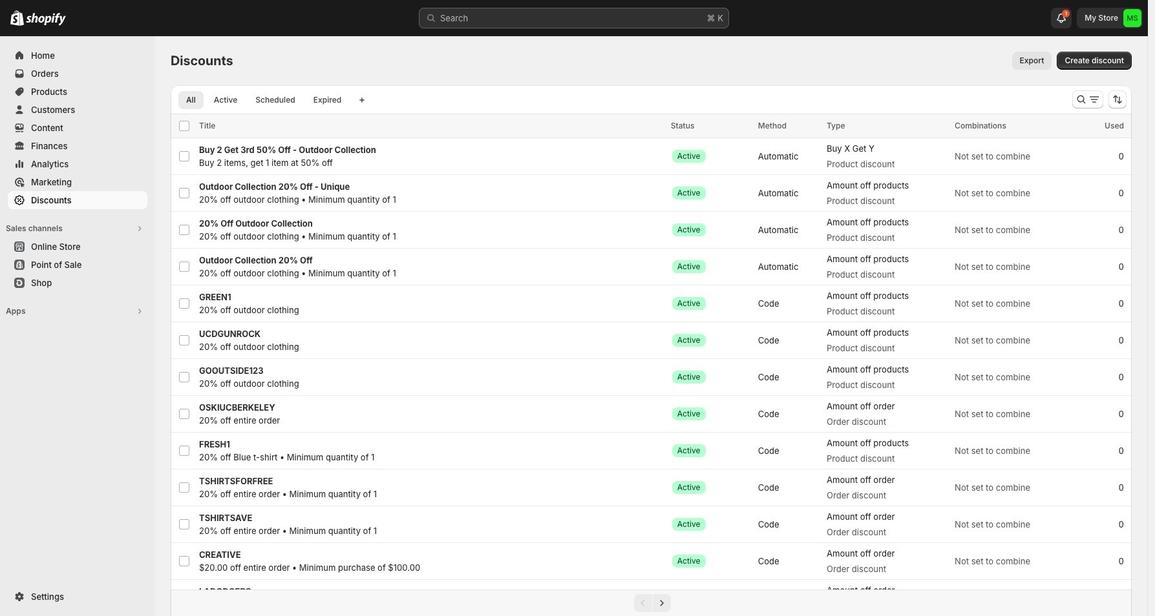 Task type: vqa. For each thing, say whether or not it's contained in the screenshot.
THE PAGINATION element at the bottom of the page
yes



Task type: describe. For each thing, give the bounding box(es) containing it.
pagination element
[[171, 590, 1132, 617]]



Task type: locate. For each thing, give the bounding box(es) containing it.
shopify image
[[26, 13, 66, 26]]

my store image
[[1124, 9, 1142, 27]]

tab list
[[176, 91, 352, 109]]

shopify image
[[10, 10, 24, 26]]



